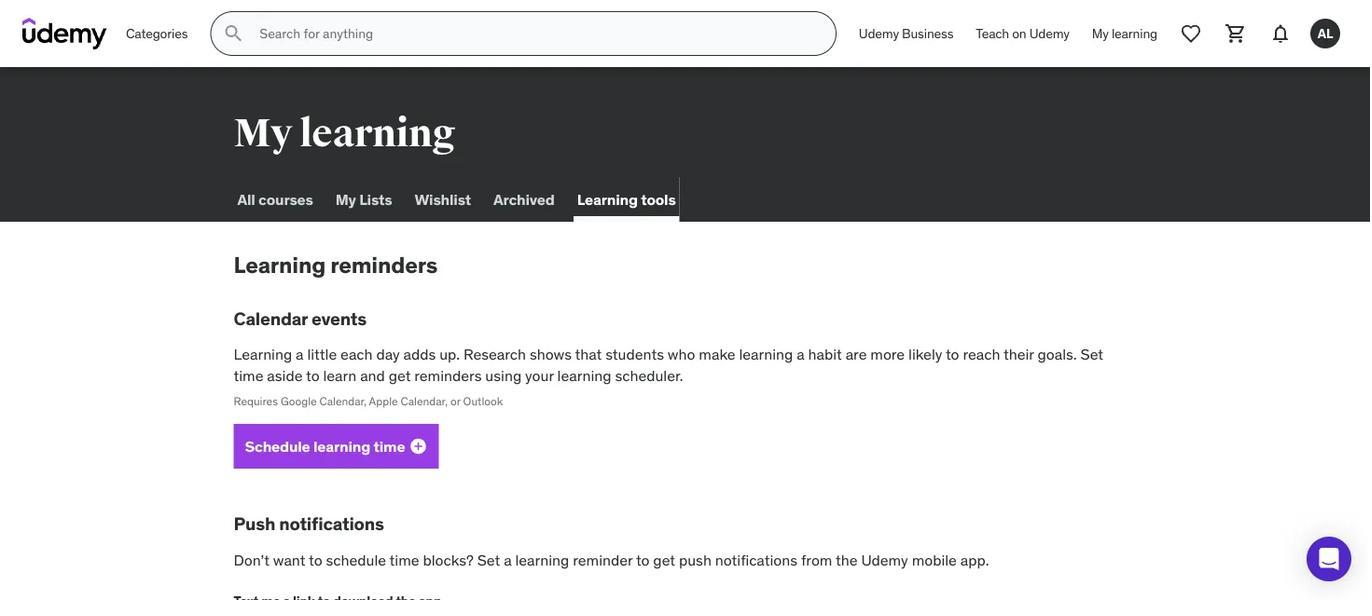 Task type: describe. For each thing, give the bounding box(es) containing it.
each
[[341, 345, 373, 364]]

archived
[[493, 190, 555, 209]]

likely
[[909, 345, 943, 364]]

adds
[[403, 345, 436, 364]]

2 horizontal spatial a
[[797, 345, 805, 364]]

get inside learning a little each day adds up. research shows that students who make learning a habit are more likely to reach their goals. set time aside to learn and get reminders using your learning scheduler. requires google calendar, apple calendar, or outlook
[[389, 366, 411, 385]]

to right 'likely'
[[946, 345, 959, 364]]

day
[[376, 345, 400, 364]]

learning down that
[[557, 366, 611, 385]]

want
[[273, 551, 305, 570]]

the
[[836, 551, 858, 570]]

learning up lists
[[299, 109, 455, 158]]

udemy left the business
[[859, 25, 899, 42]]

make
[[699, 345, 736, 364]]

al link
[[1303, 11, 1348, 56]]

teach on udemy
[[976, 25, 1070, 42]]

wishlist
[[415, 190, 471, 209]]

events
[[311, 308, 367, 330]]

learning right make
[[739, 345, 793, 364]]

calendar
[[234, 308, 308, 330]]

udemy business
[[859, 25, 954, 42]]

learning inside button
[[313, 437, 370, 456]]

learning tools link
[[573, 177, 680, 222]]

learning tools
[[577, 190, 676, 209]]

set inside learning a little each day adds up. research shows that students who make learning a habit are more likely to reach their goals. set time aside to learn and get reminders using your learning scheduler. requires google calendar, apple calendar, or outlook
[[1081, 345, 1104, 364]]

1 horizontal spatial get
[[653, 551, 675, 570]]

don't
[[234, 551, 270, 570]]

learning left reminder
[[515, 551, 569, 570]]

my for my learning link
[[1092, 25, 1109, 42]]

that
[[575, 345, 602, 364]]

push notifications
[[234, 513, 384, 536]]

to right want
[[309, 551, 322, 570]]

who
[[668, 345, 695, 364]]

all courses link
[[234, 177, 317, 222]]

google
[[281, 394, 317, 409]]

udemy right the
[[861, 551, 908, 570]]

time inside button
[[374, 437, 405, 456]]

my lists link
[[332, 177, 396, 222]]

requires
[[234, 394, 278, 409]]

categories button
[[115, 11, 199, 56]]

learning a little each day adds up. research shows that students who make learning a habit are more likely to reach their goals. set time aside to learn and get reminders using your learning scheduler. requires google calendar, apple calendar, or outlook
[[234, 345, 1104, 409]]

schedule learning time
[[245, 437, 405, 456]]

tools
[[641, 190, 676, 209]]

lists
[[359, 190, 392, 209]]

using
[[485, 366, 522, 385]]

1 vertical spatial notifications
[[715, 551, 798, 570]]

don't want to schedule time blocks? set a learning reminder to get push notifications from the udemy mobile app.
[[234, 551, 989, 570]]

push
[[234, 513, 275, 536]]

shows
[[530, 345, 572, 364]]

learning inside learning a little each day adds up. research shows that students who make learning a habit are more likely to reach their goals. set time aside to learn and get reminders using your learning scheduler. requires google calendar, apple calendar, or outlook
[[234, 345, 292, 364]]

shopping cart with 0 items image
[[1225, 22, 1247, 45]]

reach
[[963, 345, 1000, 364]]



Task type: locate. For each thing, give the bounding box(es) containing it.
learning down apple
[[313, 437, 370, 456]]

reminders down up.
[[414, 366, 482, 385]]

learning up "aside"
[[234, 345, 292, 364]]

1 horizontal spatial set
[[1081, 345, 1104, 364]]

0 horizontal spatial notifications
[[279, 513, 384, 536]]

0 horizontal spatial calendar,
[[319, 394, 367, 409]]

a left habit
[[797, 345, 805, 364]]

al
[[1318, 25, 1333, 42]]

1 horizontal spatial a
[[504, 551, 512, 570]]

learning up calendar
[[234, 251, 326, 279]]

students
[[606, 345, 664, 364]]

udemy business link
[[848, 11, 965, 56]]

my learning left wishlist "image"
[[1092, 25, 1158, 42]]

udemy
[[859, 25, 899, 42], [1030, 25, 1070, 42], [861, 551, 908, 570]]

all
[[237, 190, 255, 209]]

habit
[[808, 345, 842, 364]]

aside
[[267, 366, 303, 385]]

2 vertical spatial my
[[336, 190, 356, 209]]

my learning
[[1092, 25, 1158, 42], [234, 109, 455, 158]]

notifications up schedule at the bottom of page
[[279, 513, 384, 536]]

small image
[[409, 438, 428, 456]]

schedule
[[245, 437, 310, 456]]

teach
[[976, 25, 1009, 42]]

a right blocks?
[[504, 551, 512, 570]]

0 vertical spatial my
[[1092, 25, 1109, 42]]

wishlist link
[[411, 177, 475, 222]]

calendar events
[[234, 308, 367, 330]]

0 vertical spatial get
[[389, 366, 411, 385]]

calendar, left or
[[401, 394, 448, 409]]

my right teach on udemy
[[1092, 25, 1109, 42]]

1 horizontal spatial notifications
[[715, 551, 798, 570]]

notifications
[[279, 513, 384, 536], [715, 551, 798, 570]]

and
[[360, 366, 385, 385]]

learning left tools
[[577, 190, 638, 209]]

udemy right on
[[1030, 25, 1070, 42]]

learning
[[577, 190, 638, 209], [234, 251, 326, 279], [234, 345, 292, 364]]

reminders
[[330, 251, 438, 279], [414, 366, 482, 385]]

your
[[525, 366, 554, 385]]

a
[[296, 345, 304, 364], [797, 345, 805, 364], [504, 551, 512, 570]]

1 vertical spatial my
[[234, 109, 292, 158]]

0 horizontal spatial set
[[477, 551, 500, 570]]

to right reminder
[[636, 551, 650, 570]]

time left blocks?
[[390, 551, 419, 570]]

calendar,
[[319, 394, 367, 409], [401, 394, 448, 409]]

0 horizontal spatial a
[[296, 345, 304, 364]]

my learning link
[[1081, 11, 1169, 56]]

or
[[451, 394, 461, 409]]

calendar, down learn
[[319, 394, 367, 409]]

schedule
[[326, 551, 386, 570]]

all courses
[[237, 190, 313, 209]]

my lists
[[336, 190, 392, 209]]

submit search image
[[222, 22, 245, 45]]

reminder
[[573, 551, 633, 570]]

my left lists
[[336, 190, 356, 209]]

little
[[307, 345, 337, 364]]

learning
[[1112, 25, 1158, 42], [299, 109, 455, 158], [739, 345, 793, 364], [557, 366, 611, 385], [313, 437, 370, 456], [515, 551, 569, 570]]

archived link
[[490, 177, 558, 222]]

reminders down lists
[[330, 251, 438, 279]]

my for my lists link
[[336, 190, 356, 209]]

1 vertical spatial my learning
[[234, 109, 455, 158]]

time inside learning a little each day adds up. research shows that students who make learning a habit are more likely to reach their goals. set time aside to learn and get reminders using your learning scheduler. requires google calendar, apple calendar, or outlook
[[234, 366, 263, 385]]

scheduler.
[[615, 366, 683, 385]]

0 vertical spatial set
[[1081, 345, 1104, 364]]

goals.
[[1038, 345, 1077, 364]]

my
[[1092, 25, 1109, 42], [234, 109, 292, 158], [336, 190, 356, 209]]

0 vertical spatial my learning
[[1092, 25, 1158, 42]]

time left small image
[[374, 437, 405, 456]]

0 vertical spatial notifications
[[279, 513, 384, 536]]

my learning up my lists
[[234, 109, 455, 158]]

teach on udemy link
[[965, 11, 1081, 56]]

more
[[871, 345, 905, 364]]

1 horizontal spatial my learning
[[1092, 25, 1158, 42]]

1 horizontal spatial my
[[336, 190, 356, 209]]

apple
[[369, 394, 398, 409]]

mobile
[[912, 551, 957, 570]]

their
[[1004, 345, 1034, 364]]

to
[[946, 345, 959, 364], [306, 366, 320, 385], [309, 551, 322, 570], [636, 551, 650, 570]]

outlook
[[463, 394, 503, 409]]

1 vertical spatial set
[[477, 551, 500, 570]]

learn
[[323, 366, 357, 385]]

notifications left from
[[715, 551, 798, 570]]

1 vertical spatial learning
[[234, 251, 326, 279]]

0 horizontal spatial get
[[389, 366, 411, 385]]

categories
[[126, 25, 188, 42]]

1 vertical spatial time
[[374, 437, 405, 456]]

get
[[389, 366, 411, 385], [653, 551, 675, 570]]

0 horizontal spatial my learning
[[234, 109, 455, 158]]

2 calendar, from the left
[[401, 394, 448, 409]]

1 horizontal spatial calendar,
[[401, 394, 448, 409]]

0 vertical spatial reminders
[[330, 251, 438, 279]]

from
[[801, 551, 832, 570]]

a left little
[[296, 345, 304, 364]]

up.
[[439, 345, 460, 364]]

are
[[846, 345, 867, 364]]

on
[[1012, 25, 1027, 42]]

Search for anything text field
[[256, 18, 813, 49]]

business
[[902, 25, 954, 42]]

set right blocks?
[[477, 551, 500, 570]]

to down little
[[306, 366, 320, 385]]

learning for learning reminders
[[234, 251, 326, 279]]

notifications image
[[1270, 22, 1292, 45]]

my up all courses on the top left of page
[[234, 109, 292, 158]]

learning reminders
[[234, 251, 438, 279]]

1 vertical spatial reminders
[[414, 366, 482, 385]]

time
[[234, 366, 263, 385], [374, 437, 405, 456], [390, 551, 419, 570]]

push
[[679, 551, 712, 570]]

learning for learning tools
[[577, 190, 638, 209]]

get down 'day'
[[389, 366, 411, 385]]

courses
[[258, 190, 313, 209]]

1 calendar, from the left
[[319, 394, 367, 409]]

get left push
[[653, 551, 675, 570]]

udemy image
[[22, 18, 107, 49]]

blocks?
[[423, 551, 474, 570]]

schedule learning time button
[[234, 425, 439, 469]]

1 vertical spatial get
[[653, 551, 675, 570]]

2 horizontal spatial my
[[1092, 25, 1109, 42]]

research
[[464, 345, 526, 364]]

2 vertical spatial learning
[[234, 345, 292, 364]]

2 vertical spatial time
[[390, 551, 419, 570]]

0 vertical spatial learning
[[577, 190, 638, 209]]

0 vertical spatial time
[[234, 366, 263, 385]]

learning left wishlist "image"
[[1112, 25, 1158, 42]]

0 horizontal spatial my
[[234, 109, 292, 158]]

set right goals.
[[1081, 345, 1104, 364]]

set
[[1081, 345, 1104, 364], [477, 551, 500, 570]]

reminders inside learning a little each day adds up. research shows that students who make learning a habit are more likely to reach their goals. set time aside to learn and get reminders using your learning scheduler. requires google calendar, apple calendar, or outlook
[[414, 366, 482, 385]]

wishlist image
[[1180, 22, 1202, 45]]

time up requires at the left of page
[[234, 366, 263, 385]]

app.
[[961, 551, 989, 570]]



Task type: vqa. For each thing, say whether or not it's contained in the screenshot.
Outlook
yes



